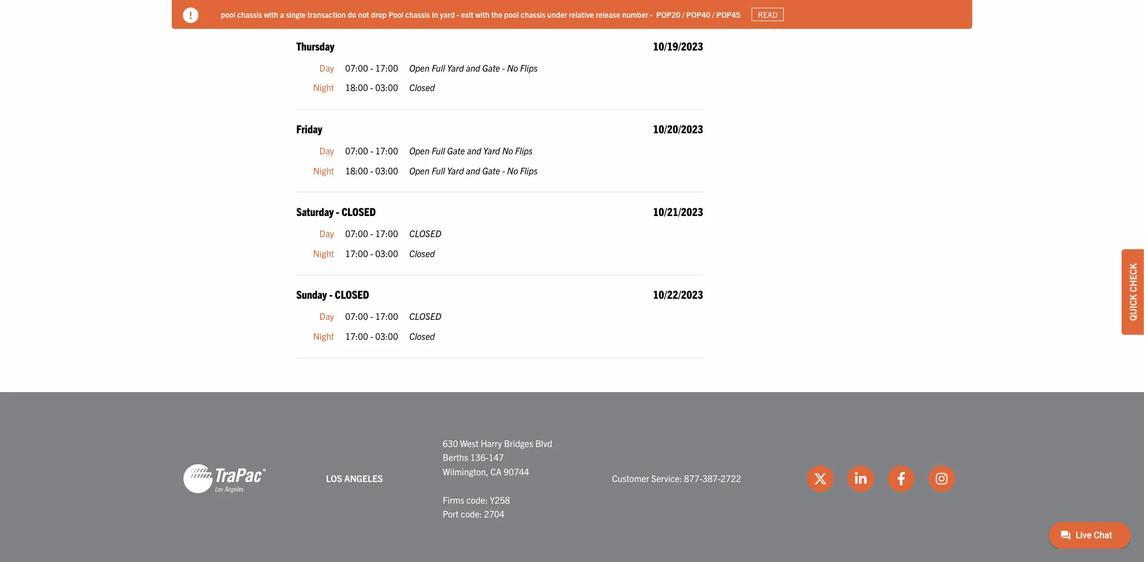 Task type: vqa. For each thing, say whether or not it's contained in the screenshot.


Task type: locate. For each thing, give the bounding box(es) containing it.
single
[[286, 9, 306, 19]]

closed
[[409, 82, 435, 93], [409, 248, 435, 259], [409, 331, 435, 342]]

2 17:00 - 03:00 from the top
[[345, 331, 398, 342]]

17:00 - 03:00
[[345, 248, 398, 259], [345, 331, 398, 342]]

2 with from the left
[[475, 9, 490, 19]]

pool
[[221, 9, 235, 19], [504, 9, 519, 19]]

los angeles
[[326, 473, 383, 485]]

with left a
[[264, 9, 278, 19]]

17:00 - 03:00 for sunday - closed
[[345, 331, 398, 342]]

code: up 2704 in the left of the page
[[466, 495, 488, 506]]

1 horizontal spatial pool
[[504, 9, 519, 19]]

yard for 17:00
[[447, 62, 464, 73]]

no
[[507, 62, 518, 73], [502, 145, 513, 156], [507, 165, 518, 176]]

sunday - closed
[[296, 288, 369, 302]]

0 horizontal spatial /
[[682, 9, 685, 19]]

0 vertical spatial flips
[[520, 62, 538, 73]]

0 vertical spatial open full yard and gate - no flips
[[409, 62, 538, 73]]

1 vertical spatial 18:00 - 03:00
[[345, 165, 398, 176]]

firms
[[443, 495, 464, 506]]

/ left pop45
[[712, 9, 715, 19]]

4 03:00 from the top
[[375, 331, 398, 342]]

0 vertical spatial gate
[[482, 62, 500, 73]]

3 night from the top
[[313, 248, 334, 259]]

17:00 for sunday - closed
[[375, 311, 398, 322]]

night for saturday - closed
[[313, 248, 334, 259]]

07:00 for friday
[[345, 145, 368, 156]]

day for sunday - closed
[[319, 311, 334, 322]]

yard
[[447, 62, 464, 73], [483, 145, 500, 156], [447, 165, 464, 176]]

03:00
[[375, 82, 398, 93], [375, 165, 398, 176], [375, 248, 398, 259], [375, 331, 398, 342]]

chassis left a
[[237, 9, 262, 19]]

03:00 for sunday - closed
[[375, 331, 398, 342]]

gate for 17:00
[[482, 62, 500, 73]]

chassis left under
[[521, 9, 546, 19]]

los angeles image
[[183, 464, 266, 495]]

y258
[[490, 495, 510, 506]]

1 vertical spatial open
[[409, 145, 430, 156]]

pool right solid "icon" at top left
[[221, 9, 235, 19]]

4 07:00 from the top
[[345, 311, 368, 322]]

90744
[[504, 466, 529, 477]]

1 vertical spatial and
[[467, 145, 481, 156]]

night up saturday
[[313, 165, 334, 176]]

2 07:00 from the top
[[345, 145, 368, 156]]

thursday
[[296, 39, 334, 53]]

night up sunday - closed
[[313, 248, 334, 259]]

03:00 for thursday
[[375, 82, 398, 93]]

0 vertical spatial yard
[[447, 62, 464, 73]]

3 07:00 - 17:00 from the top
[[345, 228, 398, 239]]

open
[[409, 62, 430, 73], [409, 145, 430, 156], [409, 165, 430, 176]]

friday
[[296, 122, 322, 136]]

3 chassis from the left
[[521, 9, 546, 19]]

check
[[1128, 264, 1139, 293]]

and for friday
[[467, 145, 481, 156]]

1 vertical spatial 18:00
[[345, 165, 368, 176]]

1 open full yard and gate - no flips from the top
[[409, 62, 538, 73]]

1 vertical spatial closed
[[409, 248, 435, 259]]

port
[[443, 509, 459, 520]]

night
[[313, 82, 334, 93], [313, 165, 334, 176], [313, 248, 334, 259], [313, 331, 334, 342]]

2 vertical spatial gate
[[482, 165, 500, 176]]

code:
[[466, 495, 488, 506], [461, 509, 482, 520]]

2 open full yard and gate - no flips from the top
[[409, 165, 538, 176]]

10/20/2023
[[653, 122, 703, 136]]

2 horizontal spatial chassis
[[521, 9, 546, 19]]

1 18:00 - 03:00 from the top
[[345, 82, 398, 93]]

flips
[[520, 62, 538, 73], [515, 145, 533, 156], [520, 165, 538, 176]]

exit
[[461, 9, 473, 19]]

code: right port
[[461, 509, 482, 520]]

west
[[460, 438, 479, 449]]

footer
[[0, 392, 1144, 563]]

07:00 - 17:00
[[345, 62, 398, 73], [345, 145, 398, 156], [345, 228, 398, 239], [345, 311, 398, 322]]

and
[[466, 62, 480, 73], [467, 145, 481, 156], [466, 165, 480, 176]]

2 18:00 - 03:00 from the top
[[345, 165, 398, 176]]

day down friday
[[319, 145, 334, 156]]

2 vertical spatial yard
[[447, 165, 464, 176]]

0 horizontal spatial with
[[264, 9, 278, 19]]

2 vertical spatial flips
[[520, 165, 538, 176]]

1 closed from the top
[[409, 82, 435, 93]]

17:00
[[375, 62, 398, 73], [375, 145, 398, 156], [375, 228, 398, 239], [345, 248, 368, 259], [375, 311, 398, 322], [345, 331, 368, 342]]

1 07:00 from the top
[[345, 62, 368, 73]]

2 vertical spatial and
[[466, 165, 480, 176]]

/ left pop40
[[682, 9, 685, 19]]

1 17:00 - 03:00 from the top
[[345, 248, 398, 259]]

1 vertical spatial 17:00 - 03:00
[[345, 331, 398, 342]]

1 vertical spatial yard
[[483, 145, 500, 156]]

2 vertical spatial full
[[432, 165, 445, 176]]

full
[[432, 62, 445, 73], [432, 145, 445, 156], [432, 165, 445, 176]]

bridges
[[504, 438, 533, 449]]

0 horizontal spatial chassis
[[237, 9, 262, 19]]

1 full from the top
[[432, 62, 445, 73]]

2 open from the top
[[409, 145, 430, 156]]

2 vertical spatial closed
[[409, 331, 435, 342]]

3 07:00 from the top
[[345, 228, 368, 239]]

saturday - closed
[[296, 205, 376, 219]]

1 horizontal spatial /
[[712, 9, 715, 19]]

/
[[682, 9, 685, 19], [712, 9, 715, 19]]

firms code:  y258 port code:  2704
[[443, 495, 510, 520]]

0 vertical spatial full
[[432, 62, 445, 73]]

1 horizontal spatial with
[[475, 9, 490, 19]]

0 vertical spatial and
[[466, 62, 480, 73]]

2 closed from the top
[[409, 248, 435, 259]]

with left the the
[[475, 9, 490, 19]]

day down thursday
[[319, 62, 334, 73]]

1 chassis from the left
[[237, 9, 262, 19]]

3 day from the top
[[319, 228, 334, 239]]

night down sunday - closed
[[313, 331, 334, 342]]

day down saturday - closed
[[319, 228, 334, 239]]

2 vertical spatial no
[[507, 165, 518, 176]]

day
[[319, 62, 334, 73], [319, 145, 334, 156], [319, 228, 334, 239], [319, 311, 334, 322]]

1 vertical spatial full
[[432, 145, 445, 156]]

chassis
[[237, 9, 262, 19], [405, 9, 430, 19], [521, 9, 546, 19]]

1 open from the top
[[409, 62, 430, 73]]

1 night from the top
[[313, 82, 334, 93]]

1 vertical spatial open full yard and gate - no flips
[[409, 165, 538, 176]]

18:00 - 03:00
[[345, 82, 398, 93], [345, 165, 398, 176]]

with
[[264, 9, 278, 19], [475, 9, 490, 19]]

1 / from the left
[[682, 9, 685, 19]]

day down sunday - closed
[[319, 311, 334, 322]]

drop
[[371, 9, 387, 19]]

18:00
[[345, 82, 368, 93], [345, 165, 368, 176]]

open full yard and gate - no flips down exit
[[409, 62, 538, 73]]

pool right the the
[[504, 9, 519, 19]]

0 vertical spatial code:
[[466, 495, 488, 506]]

2 full from the top
[[432, 145, 445, 156]]

10/19/2023
[[653, 39, 703, 53]]

387-
[[703, 473, 721, 485]]

open for thursday
[[409, 62, 430, 73]]

07:00 - 17:00 for thursday
[[345, 62, 398, 73]]

0 vertical spatial 17:00 - 03:00
[[345, 248, 398, 259]]

2 night from the top
[[313, 165, 334, 176]]

night for sunday - closed
[[313, 331, 334, 342]]

yard for 03:00
[[447, 165, 464, 176]]

2 07:00 - 17:00 from the top
[[345, 145, 398, 156]]

2 vertical spatial open
[[409, 165, 430, 176]]

0 vertical spatial 18:00
[[345, 82, 368, 93]]

night down thursday
[[313, 82, 334, 93]]

0 horizontal spatial pool
[[221, 9, 235, 19]]

3 03:00 from the top
[[375, 248, 398, 259]]

flips for 07:00 - 17:00
[[520, 62, 538, 73]]

3 closed from the top
[[409, 331, 435, 342]]

do
[[348, 9, 356, 19]]

open full yard and gate - no flips down the open full gate and yard no flips at the left
[[409, 165, 538, 176]]

1 18:00 from the top
[[345, 82, 368, 93]]

0 vertical spatial no
[[507, 62, 518, 73]]

closed
[[342, 205, 376, 219], [409, 228, 441, 239], [335, 288, 369, 302], [409, 311, 441, 322]]

1 horizontal spatial chassis
[[405, 9, 430, 19]]

4 07:00 - 17:00 from the top
[[345, 311, 398, 322]]

1 03:00 from the top
[[375, 82, 398, 93]]

07:00
[[345, 62, 368, 73], [345, 145, 368, 156], [345, 228, 368, 239], [345, 311, 368, 322]]

2 day from the top
[[319, 145, 334, 156]]

closed for saturday - closed
[[409, 248, 435, 259]]

2 03:00 from the top
[[375, 165, 398, 176]]

gate
[[482, 62, 500, 73], [447, 145, 465, 156], [482, 165, 500, 176]]

open full yard and gate - no flips
[[409, 62, 538, 73], [409, 165, 538, 176]]

-
[[457, 9, 459, 19], [650, 9, 653, 19], [370, 62, 373, 73], [502, 62, 505, 73], [370, 82, 373, 93], [370, 145, 373, 156], [370, 165, 373, 176], [502, 165, 505, 176], [336, 205, 339, 219], [370, 228, 373, 239], [370, 248, 373, 259], [329, 288, 333, 302], [370, 311, 373, 322], [370, 331, 373, 342]]

4 night from the top
[[313, 331, 334, 342]]

chassis left 'in'
[[405, 9, 430, 19]]

4 day from the top
[[319, 311, 334, 322]]

in
[[432, 9, 438, 19]]

closed for thursday
[[409, 82, 435, 93]]

0 vertical spatial 18:00 - 03:00
[[345, 82, 398, 93]]

0 vertical spatial open
[[409, 62, 430, 73]]

1 day from the top
[[319, 62, 334, 73]]

2 18:00 from the top
[[345, 165, 368, 176]]

1 07:00 - 17:00 from the top
[[345, 62, 398, 73]]

0 vertical spatial closed
[[409, 82, 435, 93]]

number
[[622, 9, 648, 19]]

03:00 for saturday - closed
[[375, 248, 398, 259]]

quick
[[1128, 295, 1139, 321]]



Task type: describe. For each thing, give the bounding box(es) containing it.
under
[[547, 9, 567, 19]]

18:00 - 03:00 for thursday
[[345, 82, 398, 93]]

quick check link
[[1122, 250, 1144, 335]]

1 vertical spatial flips
[[515, 145, 533, 156]]

pop20
[[656, 9, 681, 19]]

night for friday
[[313, 165, 334, 176]]

open full yard and gate - no flips for 03:00
[[409, 165, 538, 176]]

harry
[[481, 438, 502, 449]]

07:00 for saturday - closed
[[345, 228, 368, 239]]

147
[[489, 452, 504, 463]]

3 full from the top
[[432, 165, 445, 176]]

day for friday
[[319, 145, 334, 156]]

read link
[[752, 8, 784, 21]]

no for 18:00 - 03:00
[[507, 165, 518, 176]]

1 vertical spatial gate
[[447, 145, 465, 156]]

service:
[[651, 473, 682, 485]]

630 west harry bridges blvd berths 136-147 wilmington, ca 90744
[[443, 438, 552, 477]]

angeles
[[344, 473, 383, 485]]

1 pool from the left
[[221, 9, 235, 19]]

10/22/2023
[[653, 288, 703, 302]]

berths
[[443, 452, 468, 463]]

07:00 for sunday - closed
[[345, 311, 368, 322]]

3 open from the top
[[409, 165, 430, 176]]

18:00 for thursday
[[345, 82, 368, 93]]

solid image
[[183, 8, 198, 23]]

no for 07:00 - 17:00
[[507, 62, 518, 73]]

a
[[280, 9, 284, 19]]

07:00 - 17:00 for saturday - closed
[[345, 228, 398, 239]]

customer service: 877-387-2722
[[612, 473, 741, 485]]

closed for sunday - closed
[[409, 331, 435, 342]]

open for friday
[[409, 145, 430, 156]]

transaction
[[307, 9, 346, 19]]

07:00 - 17:00 for friday
[[345, 145, 398, 156]]

night for thursday
[[313, 82, 334, 93]]

quick check
[[1128, 264, 1139, 321]]

day for thursday
[[319, 62, 334, 73]]

not
[[358, 9, 369, 19]]

17:00 for friday
[[375, 145, 398, 156]]

sunday
[[296, 288, 327, 302]]

2722
[[721, 473, 741, 485]]

pool
[[389, 9, 404, 19]]

open full yard and gate - no flips for 17:00
[[409, 62, 538, 73]]

630
[[443, 438, 458, 449]]

877-
[[684, 473, 703, 485]]

blvd
[[535, 438, 552, 449]]

2 chassis from the left
[[405, 9, 430, 19]]

day for saturday - closed
[[319, 228, 334, 239]]

pop40
[[686, 9, 711, 19]]

ca
[[491, 466, 502, 477]]

2 pool from the left
[[504, 9, 519, 19]]

open full gate and yard no flips
[[409, 145, 533, 156]]

yard
[[440, 9, 455, 19]]

gate for 03:00
[[482, 165, 500, 176]]

17:00 - 03:00 for saturday - closed
[[345, 248, 398, 259]]

1 vertical spatial no
[[502, 145, 513, 156]]

136-
[[470, 452, 489, 463]]

2704
[[484, 509, 505, 520]]

relative
[[569, 9, 594, 19]]

full for thursday
[[432, 62, 445, 73]]

03:00 for friday
[[375, 165, 398, 176]]

18:00 - 03:00 for friday
[[345, 165, 398, 176]]

read
[[758, 9, 778, 19]]

los
[[326, 473, 342, 485]]

full for friday
[[432, 145, 445, 156]]

wilmington,
[[443, 466, 488, 477]]

07:00 - 17:00 for sunday - closed
[[345, 311, 398, 322]]

the
[[491, 9, 502, 19]]

flips for 18:00 - 03:00
[[520, 165, 538, 176]]

10/21/2023
[[653, 205, 703, 219]]

17:00 for saturday - closed
[[375, 228, 398, 239]]

release
[[596, 9, 620, 19]]

2 / from the left
[[712, 9, 715, 19]]

saturday
[[296, 205, 334, 219]]

07:00 for thursday
[[345, 62, 368, 73]]

footer containing 630 west harry bridges blvd
[[0, 392, 1144, 563]]

1 with from the left
[[264, 9, 278, 19]]

17:00 for thursday
[[375, 62, 398, 73]]

customer
[[612, 473, 649, 485]]

pop45
[[716, 9, 741, 19]]

and for thursday
[[466, 62, 480, 73]]

1 vertical spatial code:
[[461, 509, 482, 520]]

18:00 for friday
[[345, 165, 368, 176]]

pool chassis with a single transaction  do not drop pool chassis in yard -  exit with the pool chassis under relative release number -  pop20 / pop40 / pop45
[[221, 9, 741, 19]]



